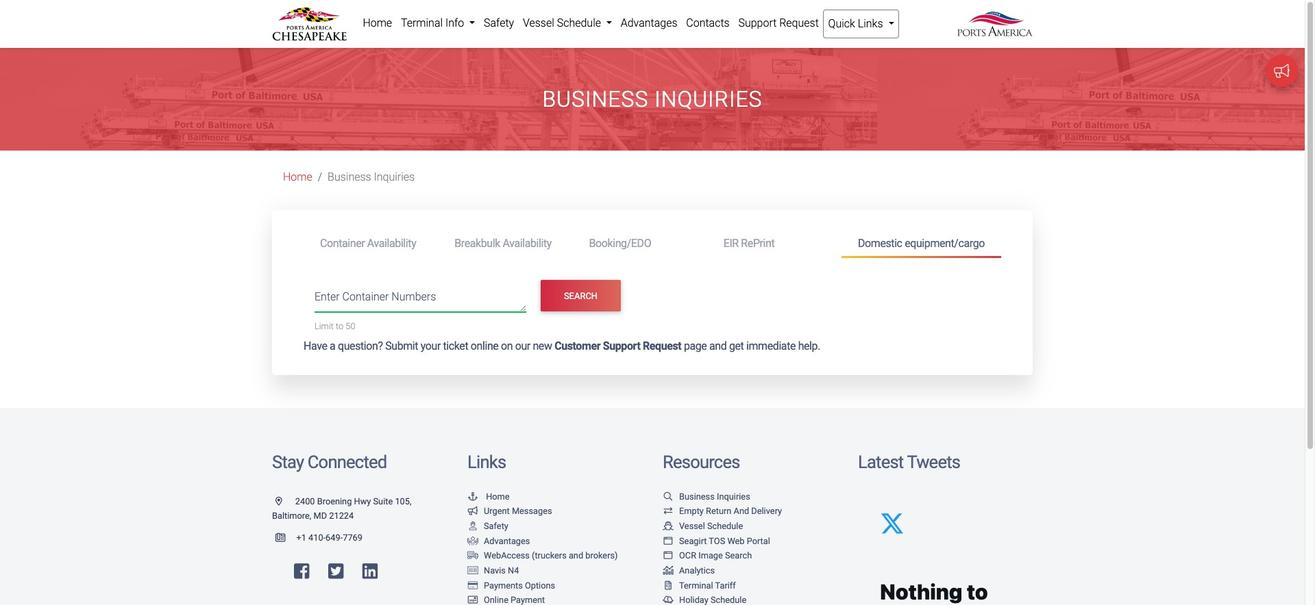 Task type: vqa. For each thing, say whether or not it's contained in the screenshot.
Requirements
no



Task type: locate. For each thing, give the bounding box(es) containing it.
brokers)
[[585, 551, 618, 561]]

0 vertical spatial support
[[738, 16, 777, 29]]

facebook square image
[[294, 563, 309, 581]]

numbers
[[392, 291, 436, 304]]

0 vertical spatial links
[[858, 17, 883, 30]]

links right the quick
[[858, 17, 883, 30]]

search down web
[[725, 551, 752, 561]]

1 vertical spatial search
[[725, 551, 752, 561]]

0 vertical spatial inquiries
[[655, 86, 762, 113]]

seagirt
[[679, 536, 707, 547]]

browser image
[[663, 538, 674, 547], [663, 553, 674, 561]]

immediate
[[746, 340, 796, 353]]

support right contacts
[[738, 16, 777, 29]]

2 horizontal spatial home
[[486, 492, 510, 502]]

1 horizontal spatial home
[[363, 16, 392, 29]]

availability inside breakbulk availability link
[[503, 237, 552, 250]]

2 vertical spatial home link
[[467, 492, 510, 502]]

enter
[[315, 291, 340, 304]]

1 horizontal spatial vessel schedule link
[[663, 522, 743, 532]]

1 horizontal spatial advantages
[[621, 16, 677, 29]]

0 vertical spatial safety
[[484, 16, 514, 29]]

0 vertical spatial vessel
[[523, 16, 554, 29]]

2 browser image from the top
[[663, 553, 674, 561]]

ship image
[[663, 523, 674, 532]]

2 vertical spatial business
[[679, 492, 715, 502]]

0 horizontal spatial vessel
[[523, 16, 554, 29]]

md
[[314, 512, 327, 522]]

1 vertical spatial home link
[[283, 171, 312, 184]]

urgent
[[484, 507, 510, 517]]

0 vertical spatial home
[[363, 16, 392, 29]]

1 horizontal spatial and
[[709, 340, 727, 353]]

customer support request link
[[555, 340, 681, 353]]

file invoice image
[[663, 582, 674, 591]]

1 vertical spatial request
[[643, 340, 681, 353]]

availability inside "container availability" link
[[367, 237, 416, 250]]

1 vertical spatial safety link
[[467, 522, 508, 532]]

browser image down the ship icon
[[663, 538, 674, 547]]

booking/edo
[[589, 237, 651, 250]]

0 vertical spatial terminal
[[401, 16, 443, 29]]

2 horizontal spatial business
[[679, 492, 715, 502]]

1 vertical spatial advantages
[[484, 536, 530, 547]]

and left brokers)
[[569, 551, 583, 561]]

business
[[542, 86, 649, 113], [328, 171, 371, 184], [679, 492, 715, 502]]

availability right breakbulk
[[503, 237, 552, 250]]

safety right info
[[484, 16, 514, 29]]

2 availability from the left
[[503, 237, 552, 250]]

1 vertical spatial terminal
[[679, 581, 713, 591]]

0 horizontal spatial home link
[[283, 171, 312, 184]]

0 horizontal spatial links
[[467, 452, 506, 473]]

advantages link up the webaccess
[[467, 536, 530, 547]]

container
[[320, 237, 365, 250], [342, 291, 389, 304]]

to
[[336, 321, 344, 332]]

urgent messages link
[[467, 507, 552, 517]]

empty return and delivery link
[[663, 507, 782, 517]]

0 vertical spatial browser image
[[663, 538, 674, 547]]

1 availability from the left
[[367, 237, 416, 250]]

truck container image
[[467, 553, 478, 561]]

messages
[[512, 507, 552, 517]]

urgent messages
[[484, 507, 552, 517]]

tweets
[[907, 452, 960, 473]]

0 vertical spatial vessel schedule link
[[519, 10, 616, 37]]

analytics link
[[663, 566, 715, 576]]

1 horizontal spatial request
[[779, 16, 819, 29]]

connected
[[308, 452, 387, 473]]

0 horizontal spatial schedule
[[557, 16, 601, 29]]

limit to 50
[[315, 321, 355, 332]]

advantages link
[[616, 10, 682, 37], [467, 536, 530, 547]]

terminal info
[[401, 16, 467, 29]]

safety link
[[479, 10, 519, 37], [467, 522, 508, 532]]

+1
[[296, 533, 306, 544]]

search
[[564, 291, 598, 301], [725, 551, 752, 561]]

vessel schedule
[[523, 16, 604, 29], [679, 522, 743, 532]]

safety link right info
[[479, 10, 519, 37]]

0 vertical spatial advantages link
[[616, 10, 682, 37]]

0 vertical spatial business
[[542, 86, 649, 113]]

breakbulk availability
[[455, 237, 552, 250]]

home link
[[358, 10, 396, 37], [283, 171, 312, 184], [467, 492, 510, 502]]

+1 410-649-7769
[[296, 533, 363, 544]]

map marker alt image
[[276, 498, 293, 507]]

+1 410-649-7769 link
[[272, 533, 363, 544]]

2 vertical spatial home
[[486, 492, 510, 502]]

navis n4
[[484, 566, 519, 576]]

quick links link
[[823, 10, 899, 38]]

1 vertical spatial support
[[603, 340, 640, 353]]

payments
[[484, 581, 523, 591]]

browser image inside the seagirt tos web portal link
[[663, 538, 674, 547]]

exchange image
[[663, 508, 674, 517]]

0 vertical spatial vessel schedule
[[523, 16, 604, 29]]

search button
[[540, 280, 621, 312]]

terminal down analytics
[[679, 581, 713, 591]]

1 vertical spatial schedule
[[707, 522, 743, 532]]

home link for urgent messages link
[[467, 492, 510, 502]]

terminal left info
[[401, 16, 443, 29]]

terminal tariff link
[[663, 581, 736, 591]]

tos
[[709, 536, 725, 547]]

help.
[[798, 340, 820, 353]]

0 horizontal spatial search
[[564, 291, 598, 301]]

and left get
[[709, 340, 727, 353]]

support right customer
[[603, 340, 640, 353]]

seagirt tos web portal link
[[663, 536, 770, 547]]

2 vertical spatial inquiries
[[717, 492, 750, 502]]

payments options
[[484, 581, 555, 591]]

bullhorn image
[[467, 508, 478, 517]]

0 vertical spatial search
[[564, 291, 598, 301]]

support request link
[[734, 10, 823, 37]]

1 horizontal spatial home link
[[358, 10, 396, 37]]

schedule
[[557, 16, 601, 29], [707, 522, 743, 532]]

latest
[[858, 452, 904, 473]]

new
[[533, 340, 552, 353]]

availability up enter container numbers
[[367, 237, 416, 250]]

safety link for bottommost advantages link
[[467, 522, 508, 532]]

advantages up the webaccess
[[484, 536, 530, 547]]

1 vertical spatial container
[[342, 291, 389, 304]]

booking/edo link
[[573, 231, 707, 256]]

0 vertical spatial home link
[[358, 10, 396, 37]]

0 horizontal spatial and
[[569, 551, 583, 561]]

0 horizontal spatial business
[[328, 171, 371, 184]]

1 vertical spatial business
[[328, 171, 371, 184]]

request left page
[[643, 340, 681, 353]]

business inquiries
[[542, 86, 762, 113], [328, 171, 415, 184], [679, 492, 750, 502]]

0 horizontal spatial availability
[[367, 237, 416, 250]]

advantages left contacts
[[621, 16, 677, 29]]

1 horizontal spatial vessel
[[679, 522, 705, 532]]

home
[[363, 16, 392, 29], [283, 171, 312, 184], [486, 492, 510, 502]]

have
[[304, 340, 327, 353]]

n4
[[508, 566, 519, 576]]

advantages link left contacts
[[616, 10, 682, 37]]

and
[[709, 340, 727, 353], [569, 551, 583, 561]]

safety link down urgent
[[467, 522, 508, 532]]

2 horizontal spatial home link
[[467, 492, 510, 502]]

1 horizontal spatial support
[[738, 16, 777, 29]]

terminal
[[401, 16, 443, 29], [679, 581, 713, 591]]

1 vertical spatial browser image
[[663, 553, 674, 561]]

your
[[421, 340, 441, 353]]

1 horizontal spatial availability
[[503, 237, 552, 250]]

vessel schedule link
[[519, 10, 616, 37], [663, 522, 743, 532]]

1 browser image from the top
[[663, 538, 674, 547]]

eir
[[724, 237, 739, 250]]

search up customer
[[564, 291, 598, 301]]

1 vertical spatial safety
[[484, 522, 508, 532]]

safety down urgent
[[484, 522, 508, 532]]

empty
[[679, 507, 704, 517]]

suite
[[373, 497, 393, 507]]

1 horizontal spatial terminal
[[679, 581, 713, 591]]

links up anchor image
[[467, 452, 506, 473]]

terminal for terminal tariff
[[679, 581, 713, 591]]

advantages
[[621, 16, 677, 29], [484, 536, 530, 547]]

0 horizontal spatial terminal
[[401, 16, 443, 29]]

container up enter
[[320, 237, 365, 250]]

container storage image
[[467, 567, 478, 576]]

request left the quick
[[779, 16, 819, 29]]

home for the home link for terminal info link
[[363, 16, 392, 29]]

649-
[[326, 533, 343, 544]]

0 vertical spatial safety link
[[479, 10, 519, 37]]

1 horizontal spatial search
[[725, 551, 752, 561]]

browser image inside ocr image search link
[[663, 553, 674, 561]]

domestic equipment/cargo link
[[842, 231, 1001, 258]]

0 vertical spatial and
[[709, 340, 727, 353]]

credit card front image
[[467, 597, 478, 606]]

1 vertical spatial business inquiries
[[328, 171, 415, 184]]

domestic
[[858, 237, 902, 250]]

0 horizontal spatial home
[[283, 171, 312, 184]]

0 horizontal spatial vessel schedule link
[[519, 10, 616, 37]]

0 vertical spatial advantages
[[621, 16, 677, 29]]

1 horizontal spatial business
[[542, 86, 649, 113]]

home for left the home link
[[283, 171, 312, 184]]

container up the 50
[[342, 291, 389, 304]]

1 vertical spatial home
[[283, 171, 312, 184]]

availability
[[367, 237, 416, 250], [503, 237, 552, 250]]

web
[[727, 536, 745, 547]]

1 horizontal spatial vessel schedule
[[679, 522, 743, 532]]

0 horizontal spatial advantages link
[[467, 536, 530, 547]]

info
[[445, 16, 464, 29]]

webaccess (truckers and brokers) link
[[467, 551, 618, 561]]

browser image up analytics image
[[663, 553, 674, 561]]

support request
[[738, 16, 819, 29]]



Task type: describe. For each thing, give the bounding box(es) containing it.
navis n4 link
[[467, 566, 519, 576]]

business inquiries link
[[663, 492, 750, 502]]

baltimore,
[[272, 512, 311, 522]]

limit
[[315, 321, 334, 332]]

contacts link
[[682, 10, 734, 37]]

terminal info link
[[396, 10, 479, 37]]

payments options link
[[467, 581, 555, 591]]

hwy
[[354, 497, 371, 507]]

phone office image
[[276, 535, 296, 543]]

latest tweets
[[858, 452, 960, 473]]

1 vertical spatial vessel schedule
[[679, 522, 743, 532]]

1 horizontal spatial links
[[858, 17, 883, 30]]

search image
[[663, 493, 674, 502]]

hand receiving image
[[467, 538, 478, 547]]

105,
[[395, 497, 412, 507]]

stay connected
[[272, 452, 387, 473]]

ticket
[[443, 340, 468, 353]]

question?
[[338, 340, 383, 353]]

1 safety from the top
[[484, 16, 514, 29]]

analytics
[[679, 566, 715, 576]]

home link for terminal info link
[[358, 10, 396, 37]]

enter container numbers
[[315, 291, 436, 304]]

equipment/cargo
[[905, 237, 985, 250]]

0 vertical spatial schedule
[[557, 16, 601, 29]]

quick links
[[828, 17, 886, 30]]

reprint
[[741, 237, 775, 250]]

domestic equipment/cargo
[[858, 237, 985, 250]]

online
[[471, 340, 499, 353]]

1 vertical spatial vessel
[[679, 522, 705, 532]]

0 vertical spatial container
[[320, 237, 365, 250]]

ocr image search
[[679, 551, 752, 561]]

analytics image
[[663, 567, 674, 576]]

1 vertical spatial vessel schedule link
[[663, 522, 743, 532]]

user hard hat image
[[467, 523, 478, 532]]

quick
[[828, 17, 855, 30]]

7769
[[343, 533, 363, 544]]

0 vertical spatial business inquiries
[[542, 86, 762, 113]]

container availability link
[[304, 231, 438, 256]]

browser image for ocr
[[663, 553, 674, 561]]

customer
[[555, 340, 600, 353]]

1 vertical spatial and
[[569, 551, 583, 561]]

terminal for terminal info
[[401, 16, 443, 29]]

2400 broening hwy suite 105, baltimore, md 21224
[[272, 497, 412, 522]]

options
[[525, 581, 555, 591]]

page
[[684, 340, 707, 353]]

0 horizontal spatial vessel schedule
[[523, 16, 604, 29]]

50
[[346, 321, 355, 332]]

Enter Container Numbers text field
[[315, 289, 526, 312]]

0 horizontal spatial advantages
[[484, 536, 530, 547]]

terminal tariff
[[679, 581, 736, 591]]

return
[[706, 507, 732, 517]]

availability for container availability
[[367, 237, 416, 250]]

linkedin image
[[362, 563, 378, 581]]

search inside search button
[[564, 291, 598, 301]]

browser image for seagirt
[[663, 538, 674, 547]]

2 safety from the top
[[484, 522, 508, 532]]

1 vertical spatial advantages link
[[467, 536, 530, 547]]

1 vertical spatial inquiries
[[374, 171, 415, 184]]

on
[[501, 340, 513, 353]]

empty return and delivery
[[679, 507, 782, 517]]

2400
[[295, 497, 315, 507]]

eir reprint link
[[707, 231, 842, 256]]

eir reprint
[[724, 237, 775, 250]]

credit card image
[[467, 582, 478, 591]]

have a question? submit your ticket online on our new customer support request page and get immediate help.
[[304, 340, 820, 353]]

0 horizontal spatial request
[[643, 340, 681, 353]]

resources
[[663, 452, 740, 473]]

get
[[729, 340, 744, 353]]

(truckers
[[532, 551, 567, 561]]

portal
[[747, 536, 770, 547]]

2 vertical spatial business inquiries
[[679, 492, 750, 502]]

navis
[[484, 566, 506, 576]]

1 vertical spatial links
[[467, 452, 506, 473]]

2400 broening hwy suite 105, baltimore, md 21224 link
[[272, 497, 412, 522]]

breakbulk availability link
[[438, 231, 573, 256]]

seagirt tos web portal
[[679, 536, 770, 547]]

21224
[[329, 512, 354, 522]]

0 vertical spatial request
[[779, 16, 819, 29]]

tariff
[[715, 581, 736, 591]]

ocr image search link
[[663, 551, 752, 561]]

our
[[515, 340, 530, 353]]

container availability
[[320, 237, 416, 250]]

submit
[[385, 340, 418, 353]]

1 horizontal spatial schedule
[[707, 522, 743, 532]]

webaccess
[[484, 551, 530, 561]]

410-
[[308, 533, 326, 544]]

1 horizontal spatial advantages link
[[616, 10, 682, 37]]

safety link for the top vessel schedule link
[[479, 10, 519, 37]]

anchor image
[[467, 493, 478, 502]]

bells image
[[663, 597, 674, 606]]

twitter square image
[[328, 563, 344, 581]]

delivery
[[751, 507, 782, 517]]

breakbulk
[[455, 237, 500, 250]]

broening
[[317, 497, 352, 507]]

availability for breakbulk availability
[[503, 237, 552, 250]]

0 horizontal spatial support
[[603, 340, 640, 353]]

ocr
[[679, 551, 696, 561]]

image
[[698, 551, 723, 561]]

webaccess (truckers and brokers)
[[484, 551, 618, 561]]



